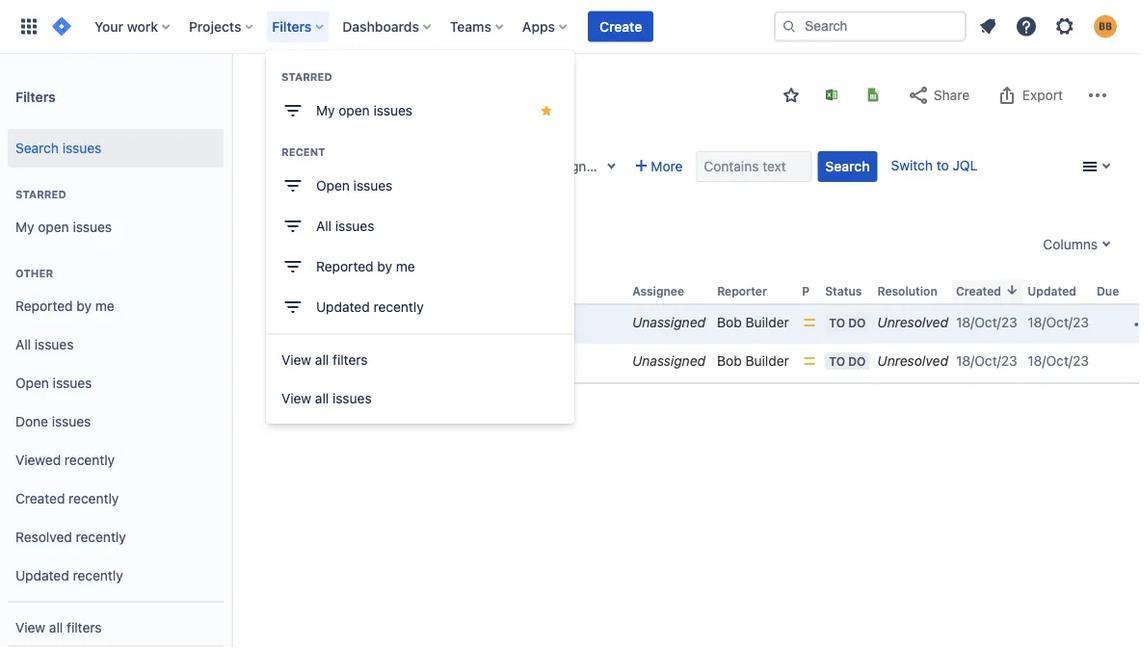 Task type: vqa. For each thing, say whether or not it's contained in the screenshot.
bottom the SpaceMarketing
no



Task type: locate. For each thing, give the bounding box(es) containing it.
created
[[956, 284, 1002, 298], [15, 491, 65, 507]]

1 bob builder link from the top
[[717, 315, 789, 331]]

starred for left my open issues link
[[15, 188, 66, 201]]

1 vertical spatial to
[[829, 355, 846, 368]]

view all filters link down "summary"
[[266, 341, 575, 380]]

me inside group
[[396, 259, 415, 275]]

filters up search issues on the left of page
[[15, 88, 56, 104]]

all for the bottom view all filters link
[[49, 621, 63, 636]]

0 vertical spatial starred
[[282, 71, 332, 83]]

1 vertical spatial unresolved
[[878, 353, 949, 369]]

open issues link up done issues
[[8, 364, 224, 403]]

bob builder link left medium image
[[717, 353, 789, 369]]

1 vertical spatial builder
[[746, 353, 789, 369]]

reported by me inside group
[[316, 259, 415, 275]]

reported
[[316, 259, 374, 275], [15, 298, 73, 314]]

unresolved for summary
[[878, 315, 949, 331]]

view left the 1 in the bottom left of the page
[[282, 352, 312, 368]]

updated recently down resolved recently
[[15, 568, 123, 584]]

1 builder from the top
[[746, 315, 789, 331]]

0 horizontal spatial filters
[[15, 88, 56, 104]]

0 horizontal spatial my
[[15, 219, 34, 235]]

1 horizontal spatial reported by me link
[[266, 247, 575, 287]]

bob for study
[[717, 353, 742, 369]]

all down resolved
[[49, 621, 63, 636]]

0 vertical spatial bob builder
[[717, 315, 789, 331]]

0 vertical spatial my open issues
[[316, 103, 413, 119]]

open inside starred group
[[38, 219, 69, 235]]

filters down resolved recently
[[67, 621, 102, 636]]

2 unresolved from the top
[[878, 353, 949, 369]]

all issues inside group
[[316, 218, 374, 234]]

recently for resolved recently link
[[76, 530, 126, 546]]

my inside group
[[316, 103, 335, 119]]

my open issues link down search issues group
[[8, 208, 224, 247]]

notifications image
[[977, 15, 1000, 38]]

view all filters link down resolved recently link
[[8, 609, 224, 648]]

0 horizontal spatial open
[[38, 219, 69, 235]]

open issues up done issues
[[15, 376, 92, 392]]

open issues link
[[266, 166, 575, 206], [8, 364, 224, 403]]

reported by me up "summary"
[[316, 259, 415, 275]]

0 vertical spatial bob
[[717, 315, 742, 331]]

0 horizontal spatial small image
[[784, 88, 799, 103]]

1 vertical spatial view all filters
[[15, 621, 102, 636]]

0 horizontal spatial created
[[15, 491, 65, 507]]

bob builder link
[[717, 315, 789, 331], [717, 353, 789, 369]]

0 vertical spatial by
[[377, 259, 392, 275]]

builder down reporter
[[746, 315, 789, 331]]

1 vertical spatial by
[[77, 298, 92, 314]]

view down resolved
[[15, 621, 45, 636]]

open down save
[[339, 103, 370, 119]]

0 vertical spatial open issues
[[316, 178, 393, 194]]

0 vertical spatial all issues link
[[266, 206, 575, 247]]

reported up p1-2 summary
[[316, 259, 374, 275]]

1 horizontal spatial me
[[396, 259, 415, 275]]

open issues link down as
[[266, 166, 575, 206]]

open
[[339, 103, 370, 119], [38, 219, 69, 235]]

do right medium image
[[849, 355, 866, 368]]

2 bob from the top
[[717, 353, 742, 369]]

1 vertical spatial filters
[[67, 621, 102, 636]]

0 vertical spatial – 2 of 2
[[277, 231, 321, 247]]

open up done
[[15, 376, 49, 392]]

updated down columns
[[1028, 284, 1077, 298]]

1 do from the top
[[849, 316, 866, 330]]

2 vertical spatial all
[[49, 621, 63, 636]]

created inside other group
[[15, 491, 65, 507]]

1 vertical spatial unresolved 18/oct/23
[[878, 353, 1018, 369]]

2 p1- from the top
[[302, 355, 321, 369]]

starred down filters 'popup button'
[[282, 71, 332, 83]]

0 vertical spatial do
[[849, 316, 866, 330]]

0 vertical spatial all
[[609, 159, 625, 175]]

Search issues using keywords text field
[[697, 151, 812, 182]]

my open issues up other
[[15, 219, 112, 235]]

reported by me link up "summary"
[[266, 247, 575, 287]]

2 of from the top
[[297, 404, 309, 420]]

star my open issues image
[[539, 103, 554, 119]]

open issues inside other group
[[15, 376, 92, 392]]

2 to from the top
[[829, 355, 846, 368]]

updated recently link
[[266, 287, 575, 328], [8, 557, 224, 596]]

1 horizontal spatial my open issues link
[[266, 91, 575, 131]]

view down task icon
[[282, 391, 312, 407]]

1 to from the top
[[829, 316, 846, 330]]

0 vertical spatial all
[[315, 352, 329, 368]]

more
[[651, 159, 683, 175]]

switch to jql
[[891, 158, 978, 174]]

1 p1- from the top
[[302, 317, 321, 330]]

1 vertical spatial filters
[[15, 88, 56, 104]]

1 vertical spatial open issues
[[15, 376, 92, 392]]

1 vertical spatial all
[[315, 391, 329, 407]]

– 2 of 2 down task icon
[[277, 404, 321, 420]]

1 vertical spatial of
[[297, 404, 309, 420]]

open issues down recent
[[316, 178, 393, 194]]

jql
[[953, 158, 978, 174]]

updated recently link up study link
[[266, 287, 575, 328]]

recently for viewed recently link
[[65, 453, 115, 469]]

view all issues
[[282, 391, 372, 407]]

created for created recently
[[15, 491, 65, 507]]

open down recent
[[316, 178, 350, 194]]

share
[[934, 87, 970, 103]]

1 vertical spatial –
[[277, 404, 284, 420]]

all
[[609, 159, 625, 175], [316, 218, 332, 234], [15, 337, 31, 353]]

0 horizontal spatial reported
[[15, 298, 73, 314]]

0 horizontal spatial open issues
[[15, 376, 92, 392]]

p1- inside p1-2 summary
[[302, 317, 321, 330]]

viewed recently link
[[8, 442, 224, 480]]

resolved
[[15, 530, 72, 546]]

0 vertical spatial created
[[956, 284, 1002, 298]]

p1-2 summary
[[302, 315, 395, 331]]

to
[[829, 316, 846, 330], [829, 355, 846, 368]]

reported by me link down other
[[8, 287, 224, 326]]

do down status
[[849, 316, 866, 330]]

0 vertical spatial bob builder link
[[717, 315, 789, 331]]

all issues link for other
[[8, 326, 224, 364]]

0 vertical spatial view
[[282, 352, 312, 368]]

all for the right view all filters link
[[315, 352, 329, 368]]

view
[[282, 352, 312, 368], [282, 391, 312, 407], [15, 621, 45, 636]]

1 horizontal spatial reported
[[316, 259, 374, 275]]

p1-2 link
[[302, 317, 328, 330]]

0 vertical spatial updated recently link
[[266, 287, 575, 328]]

1 – 2 of 2 from the top
[[277, 231, 321, 247]]

export button
[[986, 80, 1073, 111]]

unassigned
[[633, 315, 706, 331], [633, 353, 706, 369]]

0 horizontal spatial reported by me
[[15, 298, 114, 314]]

group
[[266, 50, 575, 334]]

1 unassigned from the top
[[633, 315, 706, 331]]

created right resolution
[[956, 284, 1002, 298]]

created recently link
[[8, 480, 224, 519]]

of down the p1-1 link
[[297, 404, 309, 420]]

apps
[[522, 18, 555, 34]]

1 bob from the top
[[717, 315, 742, 331]]

reported down other
[[15, 298, 73, 314]]

recently
[[374, 299, 424, 315], [65, 453, 115, 469], [69, 491, 119, 507], [76, 530, 126, 546], [73, 568, 123, 584]]

all down recent
[[316, 218, 332, 234]]

– 2 of 2 up p1-2 link
[[277, 231, 321, 247]]

all issues link
[[266, 206, 575, 247], [8, 326, 224, 364]]

updated inside group
[[316, 299, 370, 315]]

– down task icon
[[277, 404, 284, 420]]

bob builder left medium image
[[717, 353, 789, 369]]

bob builder link for study
[[717, 353, 789, 369]]

my up other
[[15, 219, 34, 235]]

assignee
[[633, 284, 685, 298]]

18/oct/23
[[956, 315, 1018, 331], [1028, 315, 1089, 331], [956, 353, 1018, 369], [1028, 353, 1089, 369]]

to do
[[829, 316, 866, 330], [829, 355, 866, 368]]

create
[[600, 18, 642, 34]]

reported by me
[[316, 259, 415, 275], [15, 298, 114, 314]]

2 unassigned from the top
[[633, 353, 706, 369]]

to right medium image
[[829, 355, 846, 368]]

1 horizontal spatial open
[[339, 103, 370, 119]]

settings image
[[1054, 15, 1077, 38]]

unresolved
[[878, 315, 949, 331], [878, 353, 949, 369]]

my open issues link
[[266, 91, 575, 131], [8, 208, 224, 247]]

0 vertical spatial reported
[[316, 259, 374, 275]]

1 of from the top
[[297, 231, 309, 247]]

1 horizontal spatial my open issues
[[316, 103, 413, 119]]

issues
[[374, 103, 413, 119], [62, 140, 102, 156], [354, 178, 393, 194], [335, 218, 374, 234], [73, 219, 112, 235], [35, 337, 74, 353], [53, 376, 92, 392], [333, 391, 372, 407], [52, 414, 91, 430]]

all left study link
[[315, 352, 329, 368]]

2 – from the top
[[277, 404, 284, 420]]

bob
[[717, 315, 742, 331], [717, 353, 742, 369]]

search issues link
[[8, 129, 224, 168]]

0 horizontal spatial all issues
[[15, 337, 74, 353]]

1 vertical spatial updated recently link
[[8, 557, 224, 596]]

2 to do from the top
[[829, 355, 866, 368]]

by
[[377, 259, 392, 275], [77, 298, 92, 314]]

created down the 'viewed'
[[15, 491, 65, 507]]

0 horizontal spatial all
[[15, 337, 31, 353]]

resolved recently
[[15, 530, 126, 546]]

me
[[396, 259, 415, 275], [95, 298, 114, 314]]

open inside group
[[316, 178, 350, 194]]

filters right projects popup button
[[272, 18, 312, 34]]

to do for study
[[829, 355, 866, 368]]

2 bob builder link from the top
[[717, 353, 789, 369]]

1 to do from the top
[[829, 316, 866, 330]]

small image
[[784, 88, 799, 103], [1005, 282, 1020, 298]]

view all filters link
[[266, 341, 575, 380], [8, 609, 224, 648]]

1 vertical spatial to do
[[829, 355, 866, 368]]

p1- for summary
[[302, 317, 321, 330]]

– down recent
[[277, 231, 284, 247]]

1 vertical spatial created
[[15, 491, 65, 507]]

assignee: all
[[545, 159, 625, 175]]

search
[[270, 77, 341, 104], [15, 140, 59, 156], [826, 159, 870, 175]]

small image left open in microsoft excel 'icon'
[[784, 88, 799, 103]]

1 horizontal spatial all
[[316, 218, 332, 234]]

unresolved for study
[[878, 353, 949, 369]]

1 vertical spatial open
[[15, 376, 49, 392]]

0 horizontal spatial updated recently
[[15, 568, 123, 584]]

1 – from the top
[[277, 231, 284, 247]]

more button
[[628, 151, 691, 182]]

updated recently link down resolved recently
[[8, 557, 224, 596]]

reported inside group
[[316, 259, 374, 275]]

my inside starred group
[[15, 219, 34, 235]]

0 vertical spatial of
[[297, 231, 309, 247]]

all right assignee: at the top of page
[[609, 159, 625, 175]]

1 unresolved from the top
[[878, 315, 949, 331]]

1 vertical spatial all
[[316, 218, 332, 234]]

1 horizontal spatial view all filters link
[[266, 341, 575, 380]]

to right medium icon
[[829, 316, 846, 330]]

p1-
[[302, 317, 321, 330], [302, 355, 321, 369]]

search inside button
[[826, 159, 870, 175]]

2 bob builder from the top
[[717, 353, 789, 369]]

2 horizontal spatial updated
[[1028, 284, 1077, 298]]

of up p1-2 link
[[297, 231, 309, 247]]

jira software image
[[50, 15, 73, 38], [50, 15, 73, 38]]

study
[[336, 353, 372, 369]]

search inside group
[[15, 140, 59, 156]]

2 vertical spatial updated
[[15, 568, 69, 584]]

0 horizontal spatial open
[[15, 376, 49, 392]]

0 vertical spatial reported by me
[[316, 259, 415, 275]]

view all filters
[[282, 352, 368, 368], [15, 621, 102, 636]]

1 horizontal spatial all issues link
[[266, 206, 575, 247]]

save
[[364, 86, 394, 102]]

my up recent
[[316, 103, 335, 119]]

0 vertical spatial my open issues link
[[266, 91, 575, 131]]

0 horizontal spatial starred
[[15, 188, 66, 201]]

updated up p1-2 link
[[316, 299, 370, 315]]

1 vertical spatial updated recently
[[15, 568, 123, 584]]

search button
[[818, 151, 878, 182]]

created recently
[[15, 491, 119, 507]]

p1- up the p1-1 link
[[302, 317, 321, 330]]

updated down resolved
[[15, 568, 69, 584]]

0 vertical spatial p1-
[[302, 317, 321, 330]]

0 horizontal spatial view all filters link
[[8, 609, 224, 648]]

task image
[[279, 354, 294, 369]]

all issues down other
[[15, 337, 74, 353]]

1 horizontal spatial open
[[316, 178, 350, 194]]

switch
[[891, 158, 933, 174]]

builder left medium image
[[746, 353, 789, 369]]

columns
[[1044, 237, 1098, 253]]

2 builder from the top
[[746, 353, 789, 369]]

1 horizontal spatial open issues link
[[266, 166, 575, 206]]

0 vertical spatial unresolved 18/oct/23
[[878, 315, 1018, 331]]

all issues
[[316, 218, 374, 234], [15, 337, 74, 353]]

0 vertical spatial filters
[[272, 18, 312, 34]]

medium image
[[802, 315, 818, 331]]

0 vertical spatial to
[[829, 316, 846, 330]]

bob builder link down reporter
[[717, 315, 789, 331]]

0 horizontal spatial search
[[15, 140, 59, 156]]

1 vertical spatial bob builder link
[[717, 353, 789, 369]]

starred down search issues on the left of page
[[15, 188, 66, 201]]

recent
[[282, 146, 325, 159]]

1 vertical spatial open
[[38, 219, 69, 235]]

p1- inside p1-1 study
[[302, 355, 321, 369]]

open up other
[[38, 219, 69, 235]]

0 vertical spatial unresolved
[[878, 315, 949, 331]]

2 horizontal spatial search
[[826, 159, 870, 175]]

viewed
[[15, 453, 61, 469]]

to do down status
[[829, 316, 866, 330]]

banner
[[0, 0, 1141, 54]]

1 horizontal spatial filters
[[333, 352, 368, 368]]

1 vertical spatial my open issues link
[[8, 208, 224, 247]]

0 vertical spatial –
[[277, 231, 284, 247]]

all down other
[[15, 337, 31, 353]]

my
[[316, 103, 335, 119], [15, 219, 34, 235]]

reported by me down other
[[15, 298, 114, 314]]

p1- right task icon
[[302, 355, 321, 369]]

1 vertical spatial p1-
[[302, 355, 321, 369]]

search for search issues
[[15, 140, 59, 156]]

starred
[[282, 71, 332, 83], [15, 188, 66, 201]]

to for study
[[829, 355, 846, 368]]

1 horizontal spatial by
[[377, 259, 392, 275]]

all inside view all issues link
[[315, 391, 329, 407]]

small image left the due at the right of page
[[1005, 282, 1020, 298]]

0 vertical spatial updated recently
[[316, 299, 424, 315]]

by inside other group
[[77, 298, 92, 314]]

2 do from the top
[[849, 355, 866, 368]]

1 vertical spatial unassigned
[[633, 353, 706, 369]]

1 vertical spatial reported by me
[[15, 298, 114, 314]]

open in microsoft excel image
[[824, 87, 840, 103]]

2
[[284, 231, 293, 247], [313, 231, 321, 247], [321, 317, 328, 330], [284, 404, 293, 420], [313, 404, 321, 420]]

filters right the 1 in the bottom left of the page
[[333, 352, 368, 368]]

builder for study
[[746, 353, 789, 369]]

0 horizontal spatial filters
[[67, 621, 102, 636]]

to do right medium image
[[829, 355, 866, 368]]

to for summary
[[829, 316, 846, 330]]

1 bob builder from the top
[[717, 315, 789, 331]]

0 vertical spatial all issues
[[316, 218, 374, 234]]

my open issues down save
[[316, 103, 413, 119]]

filters button
[[266, 11, 331, 42]]

p1-1 study
[[302, 353, 372, 369]]

0 horizontal spatial updated
[[15, 568, 69, 584]]

1 horizontal spatial small image
[[1005, 282, 1020, 298]]

all down the 1 in the bottom left of the page
[[315, 391, 329, 407]]

created for created
[[956, 284, 1002, 298]]

0 vertical spatial my
[[316, 103, 335, 119]]

all
[[315, 352, 329, 368], [315, 391, 329, 407], [49, 621, 63, 636]]

1 horizontal spatial my
[[316, 103, 335, 119]]

0 horizontal spatial updated recently link
[[8, 557, 224, 596]]

– 2 of 2
[[277, 231, 321, 247], [277, 404, 321, 420]]

1 vertical spatial open issues link
[[8, 364, 224, 403]]

resolution
[[878, 284, 938, 298]]

open
[[316, 178, 350, 194], [15, 376, 49, 392]]

reported by me link
[[266, 247, 575, 287], [8, 287, 224, 326]]

updated recently up study link
[[316, 299, 424, 315]]

1 unresolved 18/oct/23 from the top
[[878, 315, 1018, 331]]

open inside other group
[[15, 376, 49, 392]]

recently inside group
[[374, 299, 424, 315]]

2 up the 1 in the bottom left of the page
[[321, 317, 328, 330]]

banner containing your work
[[0, 0, 1141, 54]]

filters
[[272, 18, 312, 34], [15, 88, 56, 104]]

my open issues link down "primary" element
[[266, 91, 575, 131]]

all inside other group
[[15, 337, 31, 353]]

bob builder
[[717, 315, 789, 331], [717, 353, 789, 369]]

bob builder down reporter
[[717, 315, 789, 331]]

0 vertical spatial unassigned
[[633, 315, 706, 331]]

unresolved 18/oct/23
[[878, 315, 1018, 331], [878, 353, 1018, 369]]

1 horizontal spatial reported by me
[[316, 259, 415, 275]]

2 unresolved 18/oct/23 from the top
[[878, 353, 1018, 369]]

filters
[[333, 352, 368, 368], [67, 621, 102, 636]]

all issues down recent
[[316, 218, 374, 234]]

starred for top my open issues link
[[282, 71, 332, 83]]

1 vertical spatial updated
[[316, 299, 370, 315]]

search image
[[782, 19, 797, 34]]



Task type: describe. For each thing, give the bounding box(es) containing it.
2 down recent
[[284, 231, 293, 247]]

2 – 2 of 2 from the top
[[277, 404, 321, 420]]

1 vertical spatial view
[[282, 391, 312, 407]]

resolved recently link
[[8, 519, 224, 557]]

2 inside p1-2 summary
[[321, 317, 328, 330]]

updated recently inside other group
[[15, 568, 123, 584]]

1 vertical spatial small image
[[1005, 282, 1020, 298]]

1 horizontal spatial updated recently link
[[266, 287, 575, 328]]

my open issues inside group
[[316, 103, 413, 119]]

teams
[[450, 18, 492, 34]]

assignee:
[[545, 159, 606, 175]]

search issues group
[[8, 123, 224, 174]]

save as
[[364, 86, 412, 102]]

0 horizontal spatial my open issues link
[[8, 208, 224, 247]]

builder for summary
[[746, 315, 789, 331]]

issues inside group
[[62, 140, 102, 156]]

create button
[[588, 11, 654, 42]]

status
[[825, 284, 862, 298]]

projects
[[189, 18, 241, 34]]

summary
[[336, 315, 395, 331]]

share link
[[898, 80, 980, 111]]

1 horizontal spatial search
[[270, 77, 341, 104]]

reported by me inside other group
[[15, 298, 114, 314]]

p
[[802, 284, 810, 298]]

all issues inside other group
[[15, 337, 74, 353]]

2 vertical spatial view
[[15, 621, 45, 636]]

switch to jql link
[[891, 158, 978, 174]]

1
[[321, 355, 326, 369]]

study link
[[336, 353, 372, 369]]

2 horizontal spatial all
[[609, 159, 625, 175]]

done issues
[[15, 414, 91, 430]]

summary link
[[336, 315, 395, 331]]

your work button
[[89, 11, 177, 42]]

export
[[1023, 87, 1063, 103]]

0 vertical spatial open issues link
[[266, 166, 575, 206]]

dashboards button
[[337, 11, 439, 42]]

updated inside other group
[[15, 568, 69, 584]]

appswitcher icon image
[[17, 15, 40, 38]]

save as button
[[354, 79, 421, 110]]

reporter
[[717, 284, 767, 298]]

1 vertical spatial view all filters link
[[8, 609, 224, 648]]

done
[[15, 414, 48, 430]]

to do for summary
[[829, 316, 866, 330]]

other group
[[8, 247, 224, 602]]

0 vertical spatial view all filters
[[282, 352, 368, 368]]

your
[[94, 18, 123, 34]]

view all issues link
[[266, 380, 575, 418]]

all for view all issues link at the bottom
[[315, 391, 329, 407]]

2 up p1-2 link
[[313, 231, 321, 247]]

dashboards
[[343, 18, 419, 34]]

viewed recently
[[15, 453, 115, 469]]

done issues link
[[8, 403, 224, 442]]

me inside other group
[[95, 298, 114, 314]]

medium image
[[802, 354, 818, 369]]

open inside group
[[339, 103, 370, 119]]

2 down the p1-1 link
[[313, 404, 321, 420]]

unresolved 18/oct/23 for study
[[878, 353, 1018, 369]]

as
[[397, 86, 412, 102]]

group containing my open issues
[[266, 50, 575, 334]]

unassigned for study
[[633, 353, 706, 369]]

due
[[1097, 284, 1120, 298]]

unassigned for summary
[[633, 315, 706, 331]]

recently for the created recently link
[[69, 491, 119, 507]]

do for summary
[[849, 316, 866, 330]]

open in google sheets image
[[866, 87, 881, 103]]

open issues inside group
[[316, 178, 393, 194]]

other
[[15, 268, 53, 280]]

updated recently inside group
[[316, 299, 424, 315]]

sidebar navigation image
[[210, 77, 253, 116]]

all inside group
[[316, 218, 332, 234]]

apps button
[[517, 11, 575, 42]]

bob for summary
[[717, 315, 742, 331]]

primary element
[[12, 0, 774, 54]]

starred group
[[8, 168, 224, 253]]

work
[[127, 18, 158, 34]]

by inside group
[[377, 259, 392, 275]]

columns button
[[1034, 229, 1117, 260]]

p1- for study
[[302, 355, 321, 369]]

bob builder link for summary
[[717, 315, 789, 331]]

to
[[937, 158, 949, 174]]

help image
[[1015, 15, 1038, 38]]

my open issues inside starred group
[[15, 219, 112, 235]]

Search field
[[774, 11, 967, 42]]

do for study
[[849, 355, 866, 368]]

p1-1 link
[[302, 355, 326, 369]]

search for search button
[[826, 159, 870, 175]]

projects button
[[183, 11, 261, 42]]

your profile and settings image
[[1094, 15, 1117, 38]]

2 down task icon
[[284, 404, 293, 420]]

teams button
[[444, 11, 511, 42]]

issues inside starred group
[[73, 219, 112, 235]]

reported inside other group
[[15, 298, 73, 314]]

all issues link for recent
[[266, 206, 575, 247]]

0 vertical spatial updated
[[1028, 284, 1077, 298]]

0 horizontal spatial view all filters
[[15, 621, 102, 636]]

bob builder for summary
[[717, 315, 789, 331]]

your work
[[94, 18, 158, 34]]

filters inside filters 'popup button'
[[272, 18, 312, 34]]

bob builder for study
[[717, 353, 789, 369]]

search issues
[[15, 140, 102, 156]]

0 horizontal spatial reported by me link
[[8, 287, 224, 326]]

unresolved 18/oct/23 for summary
[[878, 315, 1018, 331]]



